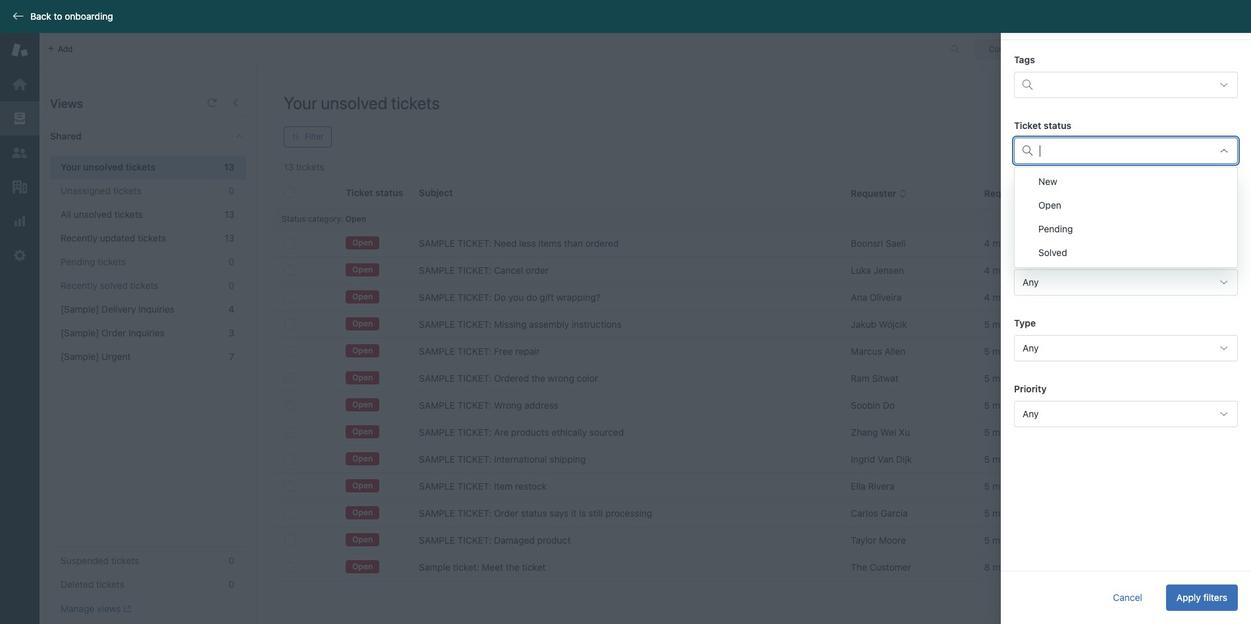 Task type: describe. For each thing, give the bounding box(es) containing it.
sample ticket: missing assembly instructions link
[[419, 318, 622, 331]]

0 vertical spatial your unsolved tickets
[[284, 93, 440, 113]]

sample for sample ticket: free repair
[[419, 346, 455, 357]]

row containing sample ticket: order status says it is still processing
[[274, 500, 1242, 527]]

status
[[282, 214, 306, 224]]

sample ticket: ordered the wrong color link
[[419, 372, 598, 385]]

international
[[494, 454, 547, 465]]

5 for marcus allen
[[985, 346, 990, 357]]

cancel inside button
[[1114, 592, 1143, 603]]

0 for deleted tickets
[[229, 579, 235, 590]]

ago for boonsri saeli
[[1029, 238, 1045, 249]]

instructions
[[572, 319, 622, 330]]

reporting image
[[11, 213, 28, 230]]

sample ticket: free repair
[[419, 346, 540, 357]]

sample for sample ticket: ordered the wrong color
[[419, 373, 455, 384]]

rivera
[[869, 481, 895, 492]]

the customer
[[851, 562, 911, 573]]

inquiries for [sample] delivery inquiries
[[139, 304, 175, 315]]

products
[[511, 427, 549, 438]]

2 vertical spatial unsolved
[[74, 209, 112, 220]]

minutes for ella rivera
[[993, 481, 1026, 492]]

recently for recently solved tickets
[[61, 280, 97, 291]]

minutes for ingrid van dijk
[[993, 454, 1026, 465]]

5 for taylor moore
[[985, 535, 990, 546]]

row containing sample ticket: damaged product
[[274, 527, 1242, 554]]

open for sample ticket: free repair
[[352, 346, 373, 356]]

sample for sample ticket: do you do gift wrapping?
[[419, 292, 455, 303]]

5 for jakub wójcik
[[985, 319, 990, 330]]

requester inside button
[[851, 188, 897, 199]]

7
[[229, 351, 235, 362]]

sample for sample ticket: damaged product
[[419, 535, 455, 546]]

to
[[54, 11, 62, 22]]

shipping
[[550, 454, 586, 465]]

1 vertical spatial your
[[61, 161, 81, 173]]

row containing sample ticket: item restock
[[274, 473, 1242, 500]]

is
[[579, 508, 586, 519]]

inquiries for [sample] order inquiries
[[129, 327, 165, 339]]

ingrid
[[851, 454, 876, 465]]

ticket inside filter dialog
[[1014, 120, 1042, 131]]

sample ticket: need less items than ordered
[[419, 238, 619, 249]]

open for sample ticket: item restock
[[352, 481, 373, 491]]

request date
[[1014, 252, 1073, 263]]

deleted
[[61, 579, 94, 590]]

requester button
[[851, 188, 907, 200]]

any field for request date
[[1014, 269, 1238, 296]]

type
[[1014, 318, 1036, 329]]

conversations
[[989, 44, 1042, 54]]

garcia
[[881, 508, 908, 519]]

pending for pending tickets
[[61, 256, 95, 267]]

jensen
[[874, 265, 904, 276]]

sample for sample ticket: cancel order
[[419, 265, 455, 276]]

sample for sample ticket: need less items than ordered
[[419, 238, 455, 249]]

3
[[229, 327, 235, 339]]

ago for taylor moore
[[1029, 535, 1045, 546]]

ago for ingrid van dijk
[[1029, 454, 1045, 465]]

ago for ram sitwat
[[1029, 373, 1045, 384]]

requested
[[985, 188, 1032, 199]]

5 for ella rivera
[[985, 481, 990, 492]]

0 vertical spatial unsolved
[[321, 93, 388, 113]]

carlos garcia
[[851, 508, 908, 519]]

ana
[[851, 292, 868, 303]]

gift
[[540, 292, 554, 303]]

13 for all unsolved tickets
[[225, 209, 235, 220]]

(opens in a new tab) image
[[121, 606, 131, 613]]

carlos
[[851, 508, 878, 519]]

damaged
[[494, 535, 535, 546]]

subject
[[419, 187, 453, 198]]

color
[[577, 373, 598, 384]]

allen
[[885, 346, 906, 357]]

main element
[[0, 33, 40, 624]]

sample ticket: item restock link
[[419, 480, 547, 493]]

row containing sample ticket: cancel order
[[274, 257, 1242, 284]]

open for sample ticket: international shipping
[[352, 454, 373, 464]]

ana oliveira
[[851, 292, 902, 303]]

sample ticket: missing assembly instructions
[[419, 319, 622, 330]]

[sample] for [sample] delivery inquiries
[[61, 304, 99, 315]]

status inside filter dialog
[[1044, 120, 1072, 131]]

ella rivera
[[851, 481, 895, 492]]

0 for pending tickets
[[229, 256, 235, 267]]

sample ticket: are products ethically sourced link
[[419, 426, 624, 439]]

the for ticket
[[506, 562, 520, 573]]

marcus allen
[[851, 346, 906, 357]]

assembly
[[529, 319, 569, 330]]

[sample] for [sample] urgent
[[61, 351, 99, 362]]

0 for suspended tickets
[[229, 555, 235, 567]]

5 minutes ago for taylor moore
[[985, 535, 1045, 546]]

sample ticket: cancel order link
[[419, 264, 549, 277]]

open for sample ticket: missing assembly instructions
[[352, 319, 373, 329]]

request
[[1014, 252, 1051, 263]]

wrapping?
[[557, 292, 601, 303]]

order inside row
[[494, 508, 519, 519]]

sourced
[[590, 427, 624, 438]]

the
[[851, 562, 867, 573]]

[sample] for [sample] order inquiries
[[61, 327, 99, 339]]

collapse views pane image
[[231, 97, 241, 108]]

[sample] delivery inquiries
[[61, 304, 175, 315]]

deleted tickets
[[61, 579, 124, 590]]

apply filters
[[1177, 592, 1228, 603]]

views image
[[11, 110, 28, 127]]

sample for sample ticket: international shipping
[[419, 454, 455, 465]]

row containing sample ticket: meet the ticket
[[274, 554, 1242, 581]]

all
[[61, 209, 71, 220]]

2 normal from the top
[[1147, 562, 1178, 573]]

any field for priority
[[1014, 401, 1238, 428]]

ordered
[[586, 238, 619, 249]]

1 vertical spatial status
[[521, 508, 547, 519]]

ticket for luka jensen
[[1061, 265, 1087, 276]]

suspended tickets
[[61, 555, 139, 567]]

5 for ram sitwat
[[985, 373, 990, 384]]

sample for sample ticket: wrong address
[[419, 400, 455, 411]]

unassigned
[[61, 185, 111, 196]]

it
[[571, 508, 577, 519]]

sample ticket: do you do gift wrapping?
[[419, 292, 601, 303]]

luka
[[851, 265, 871, 276]]

ticket: for item
[[458, 481, 492, 492]]

ingrid van dijk
[[851, 454, 912, 465]]

product
[[537, 535, 571, 546]]

customers image
[[11, 144, 28, 161]]

recently solved tickets
[[61, 280, 158, 291]]

ticket: for need
[[458, 238, 492, 249]]

zhang wei xu
[[851, 427, 910, 438]]

row containing sample ticket: are products ethically sourced
[[274, 419, 1242, 446]]

do
[[527, 292, 537, 303]]

need
[[494, 238, 517, 249]]

customer
[[870, 562, 911, 573]]

sample
[[419, 562, 451, 573]]

ticket for zhang wei xu
[[1061, 427, 1087, 438]]

ticket:
[[453, 562, 479, 573]]

delivery
[[102, 304, 136, 315]]

views
[[50, 97, 83, 111]]

ticket
[[522, 562, 546, 573]]

repair
[[516, 346, 540, 357]]

0 vertical spatial order
[[102, 327, 126, 339]]

ticket: for wrong
[[458, 400, 492, 411]]

marcus
[[851, 346, 883, 357]]

suspended
[[61, 555, 109, 567]]

1 horizontal spatial do
[[883, 400, 895, 411]]

sample for sample ticket: order status says it is still processing
[[419, 508, 455, 519]]

urgent for sample ticket: wrong address
[[1147, 400, 1177, 411]]

item
[[494, 481, 513, 492]]

ticket: for are
[[458, 427, 492, 438]]

Ticket status field
[[1040, 140, 1210, 161]]

back
[[30, 11, 51, 22]]

ram
[[851, 373, 870, 384]]

sample for sample ticket: are products ethically sourced
[[419, 427, 455, 438]]

row containing sample ticket: do you do gift wrapping?
[[274, 284, 1242, 311]]

solved
[[100, 280, 128, 291]]

row containing sample ticket: missing assembly instructions
[[274, 311, 1242, 338]]

8
[[985, 562, 990, 573]]

incident
[[1061, 562, 1095, 573]]

5 for zhang wei xu
[[985, 427, 990, 438]]

priority
[[1014, 383, 1047, 395]]

5 for soobin do
[[985, 400, 990, 411]]



Task type: locate. For each thing, give the bounding box(es) containing it.
2 5 minutes ago from the top
[[985, 346, 1045, 357]]

do right soobin
[[883, 400, 895, 411]]

ticket: inside sample ticket: order status says it is still processing link
[[458, 508, 492, 519]]

1 vertical spatial any field
[[1014, 335, 1238, 362]]

4 minutes ago up request
[[985, 238, 1045, 249]]

ticket: for cancel
[[458, 265, 492, 276]]

back to onboarding
[[30, 11, 113, 22]]

ticket status list box
[[1014, 167, 1238, 268]]

2 vertical spatial urgent
[[1147, 400, 1177, 411]]

8 5 minutes ago from the top
[[985, 508, 1045, 519]]

1 vertical spatial normal
[[1147, 562, 1178, 573]]

1 horizontal spatial cancel
[[1114, 592, 1143, 603]]

0 horizontal spatial status
[[521, 508, 547, 519]]

sample inside 'link'
[[419, 265, 455, 276]]

ticket: inside sample ticket: cancel order 'link'
[[458, 265, 492, 276]]

minutes for soobin do
[[993, 400, 1026, 411]]

1 horizontal spatial your
[[284, 93, 317, 113]]

[sample] order inquiries
[[61, 327, 165, 339]]

zendesk support image
[[11, 42, 28, 59]]

jakub wójcik
[[851, 319, 907, 330]]

jakub
[[851, 319, 877, 330]]

ticket: inside sample ticket: missing assembly instructions link
[[458, 319, 492, 330]]

0 horizontal spatial the
[[506, 562, 520, 573]]

1 recently from the top
[[61, 233, 97, 244]]

13
[[224, 161, 235, 173], [225, 209, 235, 220], [225, 233, 235, 244]]

minutes for ram sitwat
[[993, 373, 1026, 384]]

4 minutes ago down request
[[985, 265, 1045, 276]]

shared heading
[[40, 117, 257, 156]]

ticket: left free
[[458, 346, 492, 357]]

tags element
[[1014, 72, 1238, 98]]

5 minutes ago for zhang wei xu
[[985, 427, 1045, 438]]

refresh views pane image
[[207, 97, 217, 108]]

moore
[[879, 535, 906, 546]]

sample ticket: wrong address
[[419, 400, 559, 411]]

sitwat
[[873, 373, 899, 384]]

items
[[539, 238, 562, 249]]

9 sample from the top
[[419, 454, 455, 465]]

ticket: inside sample ticket: do you do gift wrapping? link
[[458, 292, 492, 303]]

3 0 from the top
[[229, 280, 235, 291]]

any for request date
[[1023, 277, 1039, 288]]

3 [sample] from the top
[[61, 351, 99, 362]]

unsolved up unassigned tickets
[[83, 161, 123, 173]]

unsolved up filter
[[321, 93, 388, 113]]

the left wrong
[[532, 373, 546, 384]]

ticket for soobin do
[[1061, 400, 1087, 411]]

still
[[589, 508, 603, 519]]

1 horizontal spatial requester
[[1014, 186, 1060, 197]]

1 vertical spatial recently
[[61, 280, 97, 291]]

your unsolved tickets up unassigned tickets
[[61, 161, 156, 173]]

10 sample from the top
[[419, 481, 455, 492]]

11 sample from the top
[[419, 508, 455, 519]]

any down request
[[1023, 277, 1039, 288]]

13 for your unsolved tickets
[[224, 161, 235, 173]]

the right meet at the bottom left of the page
[[506, 562, 520, 573]]

5
[[985, 319, 990, 330], [985, 346, 990, 357], [985, 373, 990, 384], [985, 400, 990, 411], [985, 427, 990, 438], [985, 454, 990, 465], [985, 481, 990, 492], [985, 508, 990, 519], [985, 535, 990, 546]]

6 5 from the top
[[985, 454, 990, 465]]

recently
[[61, 233, 97, 244], [61, 280, 97, 291]]

[sample] down [sample] order inquiries
[[61, 351, 99, 362]]

2 vertical spatial [sample]
[[61, 351, 99, 362]]

any for type
[[1023, 343, 1039, 354]]

cancel up sample ticket: do you do gift wrapping?
[[494, 265, 523, 276]]

0 vertical spatial 13
[[224, 161, 235, 173]]

0 vertical spatial do
[[494, 292, 506, 303]]

2 row from the top
[[274, 257, 1242, 284]]

5 5 from the top
[[985, 427, 990, 438]]

minutes for zhang wei xu
[[993, 427, 1026, 438]]

10 ticket: from the top
[[458, 481, 492, 492]]

pending tickets
[[61, 256, 126, 267]]

5 ticket: from the top
[[458, 346, 492, 357]]

ticket: inside sample ticket: free repair link
[[458, 346, 492, 357]]

sample for sample ticket: item restock
[[419, 481, 455, 492]]

0 vertical spatial your
[[284, 93, 317, 113]]

order
[[102, 327, 126, 339], [494, 508, 519, 519]]

1 ticket: from the top
[[458, 238, 492, 249]]

2 any field from the top
[[1014, 335, 1238, 362]]

less
[[519, 238, 536, 249]]

ago for soobin do
[[1029, 400, 1045, 411]]

7 row from the top
[[274, 392, 1242, 419]]

row containing sample ticket: wrong address
[[274, 392, 1242, 419]]

2 0 from the top
[[229, 256, 235, 267]]

2 5 from the top
[[985, 346, 990, 357]]

ticket: down sample ticket: item restock link
[[458, 508, 492, 519]]

2 vertical spatial any field
[[1014, 401, 1238, 428]]

8 5 from the top
[[985, 508, 990, 519]]

get started image
[[11, 76, 28, 93]]

5 minutes ago for ram sitwat
[[985, 373, 1045, 384]]

unsolved down unassigned
[[74, 209, 112, 220]]

ago for ella rivera
[[1029, 481, 1045, 492]]

2 sample from the top
[[419, 265, 455, 276]]

open for sample ticket: need less items than ordered
[[352, 238, 373, 248]]

Any field
[[1014, 269, 1238, 296], [1014, 335, 1238, 362], [1014, 401, 1238, 428]]

ticket: up sample ticket: cancel order
[[458, 238, 492, 249]]

8 sample from the top
[[419, 427, 455, 438]]

5 minutes ago for jakub wójcik
[[985, 319, 1045, 330]]

pending inside ticket status list box
[[1039, 223, 1073, 235]]

4 minutes ago for saeli
[[985, 238, 1045, 249]]

requester
[[1014, 186, 1060, 197], [851, 188, 897, 199]]

0 for recently solved tickets
[[229, 280, 235, 291]]

10 row from the top
[[274, 473, 1242, 500]]

missing
[[494, 319, 527, 330]]

6 row from the top
[[274, 365, 1242, 392]]

cancel inside 'link'
[[494, 265, 523, 276]]

sample ticket: are products ethically sourced
[[419, 427, 624, 438]]

open inside ticket status list box
[[1039, 200, 1062, 211]]

13 row from the top
[[274, 554, 1242, 581]]

open for sample ticket: are products ethically sourced
[[352, 427, 373, 437]]

your
[[284, 93, 317, 113], [61, 161, 81, 173]]

inquiries down delivery
[[129, 327, 165, 339]]

ticket: up sample ticket: item restock
[[458, 454, 492, 465]]

4 sample from the top
[[419, 319, 455, 330]]

ticket: up sample ticket: meet the ticket
[[458, 535, 492, 546]]

order down [sample] delivery inquiries
[[102, 327, 126, 339]]

minutes for the customer
[[993, 562, 1027, 573]]

5 sample from the top
[[419, 346, 455, 357]]

ago for jakub wójcik
[[1029, 319, 1045, 330]]

minutes for boonsri saeli
[[993, 238, 1027, 249]]

sample ticket: order status says it is still processing link
[[419, 507, 653, 520]]

taylor
[[851, 535, 877, 546]]

soobin do
[[851, 400, 895, 411]]

ticket: inside sample ticket: international shipping link
[[458, 454, 492, 465]]

3 row from the top
[[274, 284, 1242, 311]]

3 5 from the top
[[985, 373, 990, 384]]

ticket: left the wrong on the bottom left of the page
[[458, 400, 492, 411]]

minutes
[[993, 238, 1027, 249], [993, 265, 1027, 276], [993, 292, 1027, 303], [993, 319, 1026, 330], [993, 346, 1026, 357], [993, 373, 1026, 384], [993, 400, 1026, 411], [993, 427, 1026, 438], [993, 454, 1026, 465], [993, 481, 1026, 492], [993, 508, 1026, 519], [993, 535, 1026, 546], [993, 562, 1027, 573]]

boonsri saeli
[[851, 238, 906, 249]]

3 5 minutes ago from the top
[[985, 373, 1045, 384]]

the for wrong
[[532, 373, 546, 384]]

van
[[878, 454, 894, 465]]

1 horizontal spatial status
[[1044, 120, 1072, 131]]

4
[[985, 238, 990, 249], [985, 265, 990, 276], [985, 292, 990, 303], [229, 304, 235, 315]]

1 vertical spatial any
[[1023, 343, 1039, 354]]

5 minutes ago for ingrid van dijk
[[985, 454, 1045, 465]]

1 5 minutes ago from the top
[[985, 319, 1045, 330]]

ago for luka jensen
[[1029, 265, 1045, 276]]

0 horizontal spatial order
[[102, 327, 126, 339]]

1 4 minutes ago from the top
[[985, 238, 1045, 249]]

1 vertical spatial 4 minutes ago
[[985, 265, 1045, 276]]

sample ticket: international shipping link
[[419, 453, 586, 466]]

1 normal from the top
[[1147, 292, 1178, 303]]

2 any from the top
[[1023, 343, 1039, 354]]

4 5 from the top
[[985, 400, 990, 411]]

2 [sample] from the top
[[61, 327, 99, 339]]

0 vertical spatial any field
[[1014, 269, 1238, 296]]

your up filter button
[[284, 93, 317, 113]]

boonsri
[[851, 238, 883, 249]]

cancel left "apply"
[[1114, 592, 1143, 603]]

12 sample from the top
[[419, 535, 455, 546]]

0 horizontal spatial pending
[[61, 256, 95, 267]]

12 ticket: from the top
[[458, 535, 492, 546]]

ticket status element
[[1014, 138, 1238, 164]]

open for sample ticket: ordered the wrong color
[[352, 373, 373, 383]]

1 vertical spatial order
[[494, 508, 519, 519]]

0 for unassigned tickets
[[229, 185, 235, 196]]

8 minutes ago
[[985, 562, 1045, 573]]

any down type
[[1023, 343, 1039, 354]]

0 vertical spatial urgent
[[1147, 265, 1177, 276]]

unsolved
[[321, 93, 388, 113], [83, 161, 123, 173], [74, 209, 112, 220]]

ticket: up sample ticket: free repair
[[458, 319, 492, 330]]

ticket status
[[1014, 120, 1072, 131]]

sample ticket: ordered the wrong color
[[419, 373, 598, 384]]

6 ticket: from the top
[[458, 373, 492, 384]]

ticket: down sample ticket: free repair link
[[458, 373, 492, 384]]

ago for zhang wei xu
[[1029, 427, 1045, 438]]

ticket: down sample ticket: cancel order 'link'
[[458, 292, 492, 303]]

ticket: inside sample ticket: item restock link
[[458, 481, 492, 492]]

updated
[[100, 233, 135, 244]]

requester inside filter dialog
[[1014, 186, 1060, 197]]

2 vertical spatial any
[[1023, 408, 1039, 420]]

status left says
[[521, 508, 547, 519]]

11 row from the top
[[274, 500, 1242, 527]]

open for sample ticket: damaged product
[[352, 535, 373, 545]]

0 vertical spatial pending
[[1039, 223, 1073, 235]]

processing
[[606, 508, 653, 519]]

open for sample ticket: wrong address
[[352, 400, 373, 410]]

1 vertical spatial pending
[[61, 256, 95, 267]]

wrong
[[494, 400, 522, 411]]

any field for type
[[1014, 335, 1238, 362]]

9 row from the top
[[274, 446, 1242, 473]]

0 horizontal spatial requester
[[851, 188, 897, 199]]

0 horizontal spatial your unsolved tickets
[[61, 161, 156, 173]]

0 vertical spatial 4 minutes ago
[[985, 238, 1045, 249]]

taylor moore
[[851, 535, 906, 546]]

ordered
[[494, 373, 529, 384]]

manage views
[[61, 603, 121, 615]]

0 horizontal spatial cancel
[[494, 265, 523, 276]]

4 minutes ago
[[985, 238, 1045, 249], [985, 265, 1045, 276], [985, 292, 1045, 303]]

manage views link
[[61, 603, 131, 615]]

ticket: for damaged
[[458, 535, 492, 546]]

ticket: inside sample ticket: wrong address link
[[458, 400, 492, 411]]

5 minutes ago for ella rivera
[[985, 481, 1045, 492]]

4 minutes ago for jensen
[[985, 265, 1045, 276]]

1 5 from the top
[[985, 319, 990, 330]]

0
[[229, 185, 235, 196], [229, 256, 235, 267], [229, 280, 235, 291], [229, 555, 235, 567], [229, 579, 235, 590]]

1 any from the top
[[1023, 277, 1039, 288]]

sample ticket: meet the ticket
[[419, 562, 546, 573]]

sample ticket: order status says it is still processing
[[419, 508, 653, 519]]

3 sample from the top
[[419, 292, 455, 303]]

3 ticket: from the top
[[458, 292, 492, 303]]

0 vertical spatial cancel
[[494, 265, 523, 276]]

1 horizontal spatial the
[[532, 373, 546, 384]]

5 for ingrid van dijk
[[985, 454, 990, 465]]

minutes for marcus allen
[[993, 346, 1026, 357]]

0 vertical spatial status
[[1044, 120, 1072, 131]]

inquiries right delivery
[[139, 304, 175, 315]]

onboarding
[[65, 11, 113, 22]]

any down the priority
[[1023, 408, 1039, 420]]

1 horizontal spatial pending
[[1039, 223, 1073, 235]]

recently updated tickets
[[61, 233, 166, 244]]

2 recently from the top
[[61, 280, 97, 291]]

1 vertical spatial cancel
[[1114, 592, 1143, 603]]

category:
[[308, 214, 343, 224]]

7 ticket: from the top
[[458, 400, 492, 411]]

shared
[[50, 130, 82, 142]]

0 vertical spatial [sample]
[[61, 304, 99, 315]]

recently for recently updated tickets
[[61, 233, 97, 244]]

13 for recently updated tickets
[[225, 233, 235, 244]]

ticket: inside sample ticket: ordered the wrong color link
[[458, 373, 492, 384]]

8 row from the top
[[274, 419, 1242, 446]]

sample ticket: international shipping
[[419, 454, 586, 465]]

inquiries
[[139, 304, 175, 315], [129, 327, 165, 339]]

any
[[1023, 277, 1039, 288], [1023, 343, 1039, 354], [1023, 408, 1039, 420]]

1 any field from the top
[[1014, 269, 1238, 296]]

ticket: for ordered
[[458, 373, 492, 384]]

ticket: for free
[[458, 346, 492, 357]]

filters
[[1204, 592, 1228, 603]]

0 vertical spatial normal
[[1147, 292, 1178, 303]]

ticket: left are
[[458, 427, 492, 438]]

recently down 'all'
[[61, 233, 97, 244]]

1 sample from the top
[[419, 238, 455, 249]]

5 0 from the top
[[229, 579, 235, 590]]

0 vertical spatial recently
[[61, 233, 97, 244]]

requester up solved
[[1014, 186, 1060, 197]]

6 5 minutes ago from the top
[[985, 454, 1045, 465]]

sample for sample ticket: missing assembly instructions
[[419, 319, 455, 330]]

ticket: inside the sample ticket: need less items than ordered link
[[458, 238, 492, 249]]

2 4 minutes ago from the top
[[985, 265, 1045, 276]]

solved
[[1039, 247, 1068, 258]]

open for sample ticket: meet the ticket
[[352, 562, 373, 572]]

admin image
[[11, 247, 28, 264]]

1 [sample] from the top
[[61, 304, 99, 315]]

recently down pending tickets
[[61, 280, 97, 291]]

1 vertical spatial urgent
[[102, 351, 131, 362]]

ticket: left item
[[458, 481, 492, 492]]

pending for pending
[[1039, 223, 1073, 235]]

the inside sample ticket: meet the ticket link
[[506, 562, 520, 573]]

0 vertical spatial the
[[532, 373, 546, 384]]

8 ticket: from the top
[[458, 427, 492, 438]]

ticket: inside sample ticket: damaged product link
[[458, 535, 492, 546]]

5 minutes ago
[[985, 319, 1045, 330], [985, 346, 1045, 357], [985, 373, 1045, 384], [985, 400, 1045, 411], [985, 427, 1045, 438], [985, 454, 1045, 465], [985, 481, 1045, 492], [985, 508, 1045, 519], [985, 535, 1045, 546]]

1 vertical spatial do
[[883, 400, 895, 411]]

1 0 from the top
[[229, 185, 235, 196]]

ago for marcus allen
[[1029, 346, 1045, 357]]

1 vertical spatial inquiries
[[129, 327, 165, 339]]

views
[[97, 603, 121, 615]]

do left you
[[494, 292, 506, 303]]

status up new
[[1044, 120, 1072, 131]]

1 vertical spatial your unsolved tickets
[[61, 161, 156, 173]]

6 sample from the top
[[419, 373, 455, 384]]

your unsolved tickets up filter
[[284, 93, 440, 113]]

3 any field from the top
[[1014, 401, 1238, 428]]

new
[[1039, 176, 1058, 187]]

9 5 from the top
[[985, 535, 990, 546]]

manage
[[61, 603, 95, 615]]

ticket: for international
[[458, 454, 492, 465]]

5 minutes ago for soobin do
[[985, 400, 1045, 411]]

4 ticket: from the top
[[458, 319, 492, 330]]

[sample] down recently solved tickets
[[61, 304, 99, 315]]

dijk
[[896, 454, 912, 465]]

order down item
[[494, 508, 519, 519]]

organizations image
[[11, 179, 28, 196]]

4 0 from the top
[[229, 555, 235, 567]]

ticket for boonsri saeli
[[1061, 238, 1087, 249]]

ticket:
[[458, 238, 492, 249], [458, 265, 492, 276], [458, 292, 492, 303], [458, 319, 492, 330], [458, 346, 492, 357], [458, 373, 492, 384], [458, 400, 492, 411], [458, 427, 492, 438], [458, 454, 492, 465], [458, 481, 492, 492], [458, 508, 492, 519], [458, 535, 492, 546]]

urgent for sample ticket: cancel order
[[1147, 265, 1177, 276]]

7 sample from the top
[[419, 400, 455, 411]]

7 5 minutes ago from the top
[[985, 481, 1045, 492]]

open for sample ticket: cancel order
[[352, 265, 373, 275]]

2 ticket: from the top
[[458, 265, 492, 276]]

0 vertical spatial inquiries
[[139, 304, 175, 315]]

conversations button
[[975, 39, 1072, 60]]

requester up the boonsri saeli
[[851, 188, 897, 199]]

tickets
[[391, 93, 440, 113], [126, 161, 156, 173], [113, 185, 141, 196], [114, 209, 143, 220], [138, 233, 166, 244], [98, 256, 126, 267], [130, 280, 158, 291], [111, 555, 139, 567], [96, 579, 124, 590]]

[sample]
[[61, 304, 99, 315], [61, 327, 99, 339], [61, 351, 99, 362]]

1 vertical spatial the
[[506, 562, 520, 573]]

4 minutes ago up type
[[985, 292, 1045, 303]]

row containing sample ticket: free repair
[[274, 338, 1242, 365]]

9 ticket: from the top
[[458, 454, 492, 465]]

minutes for jakub wójcik
[[993, 319, 1026, 330]]

4 5 minutes ago from the top
[[985, 400, 1045, 411]]

filter dialog
[[1001, 0, 1252, 624]]

cancel
[[494, 265, 523, 276], [1114, 592, 1143, 603]]

minutes for taylor moore
[[993, 535, 1026, 546]]

sample ticket: wrong address link
[[419, 399, 559, 412]]

ticket: for order
[[458, 508, 492, 519]]

3 any from the top
[[1023, 408, 1039, 420]]

1 horizontal spatial order
[[494, 508, 519, 519]]

row
[[274, 230, 1242, 257], [274, 257, 1242, 284], [274, 284, 1242, 311], [274, 311, 1242, 338], [274, 338, 1242, 365], [274, 365, 1242, 392], [274, 392, 1242, 419], [274, 419, 1242, 446], [274, 446, 1242, 473], [274, 473, 1242, 500], [274, 500, 1242, 527], [274, 527, 1242, 554], [274, 554, 1242, 581]]

any for priority
[[1023, 408, 1039, 420]]

2 vertical spatial 4 minutes ago
[[985, 292, 1045, 303]]

ticket: up sample ticket: do you do gift wrapping?
[[458, 265, 492, 276]]

pending up solved
[[1039, 223, 1073, 235]]

1 horizontal spatial your unsolved tickets
[[284, 93, 440, 113]]

ticket: for missing
[[458, 319, 492, 330]]

5 minutes ago for marcus allen
[[985, 346, 1045, 357]]

11 ticket: from the top
[[458, 508, 492, 519]]

row containing sample ticket: need less items than ordered
[[274, 230, 1242, 257]]

[sample] up [sample] urgent
[[61, 327, 99, 339]]

saeli
[[886, 238, 906, 249]]

ticket: inside 'sample ticket: are products ethically sourced' link
[[458, 427, 492, 438]]

the inside sample ticket: ordered the wrong color link
[[532, 373, 546, 384]]

[sample] urgent
[[61, 351, 131, 362]]

5 row from the top
[[274, 338, 1242, 365]]

0 horizontal spatial do
[[494, 292, 506, 303]]

pending up recently solved tickets
[[61, 256, 95, 267]]

your up unassigned
[[61, 161, 81, 173]]

all unsolved tickets
[[61, 209, 143, 220]]

normal
[[1147, 292, 1178, 303], [1147, 562, 1178, 573]]

9 5 minutes ago from the top
[[985, 535, 1045, 546]]

row containing sample ticket: international shipping
[[274, 446, 1242, 473]]

3 4 minutes ago from the top
[[985, 292, 1045, 303]]

4 row from the top
[[274, 311, 1242, 338]]

row containing sample ticket: ordered the wrong color
[[274, 365, 1242, 392]]

5 5 minutes ago from the top
[[985, 427, 1045, 438]]

cancel button
[[1103, 585, 1153, 611]]

1 row from the top
[[274, 230, 1242, 257]]

0 horizontal spatial your
[[61, 161, 81, 173]]

0 vertical spatial any
[[1023, 277, 1039, 288]]

1 vertical spatial unsolved
[[83, 161, 123, 173]]

2 vertical spatial 13
[[225, 233, 235, 244]]

than
[[564, 238, 583, 249]]

order
[[526, 265, 549, 276]]

minutes for luka jensen
[[993, 265, 1027, 276]]

12 row from the top
[[274, 527, 1242, 554]]

7 5 from the top
[[985, 481, 990, 492]]

1 vertical spatial [sample]
[[61, 327, 99, 339]]

you
[[509, 292, 524, 303]]

date
[[1053, 252, 1073, 263]]

address
[[525, 400, 559, 411]]

1 vertical spatial 13
[[225, 209, 235, 220]]

ticket: for do
[[458, 292, 492, 303]]

filter button
[[284, 126, 332, 148]]

ago for the customer
[[1029, 562, 1045, 573]]



Task type: vqa. For each thing, say whether or not it's contained in the screenshot.
"Security Settings"
no



